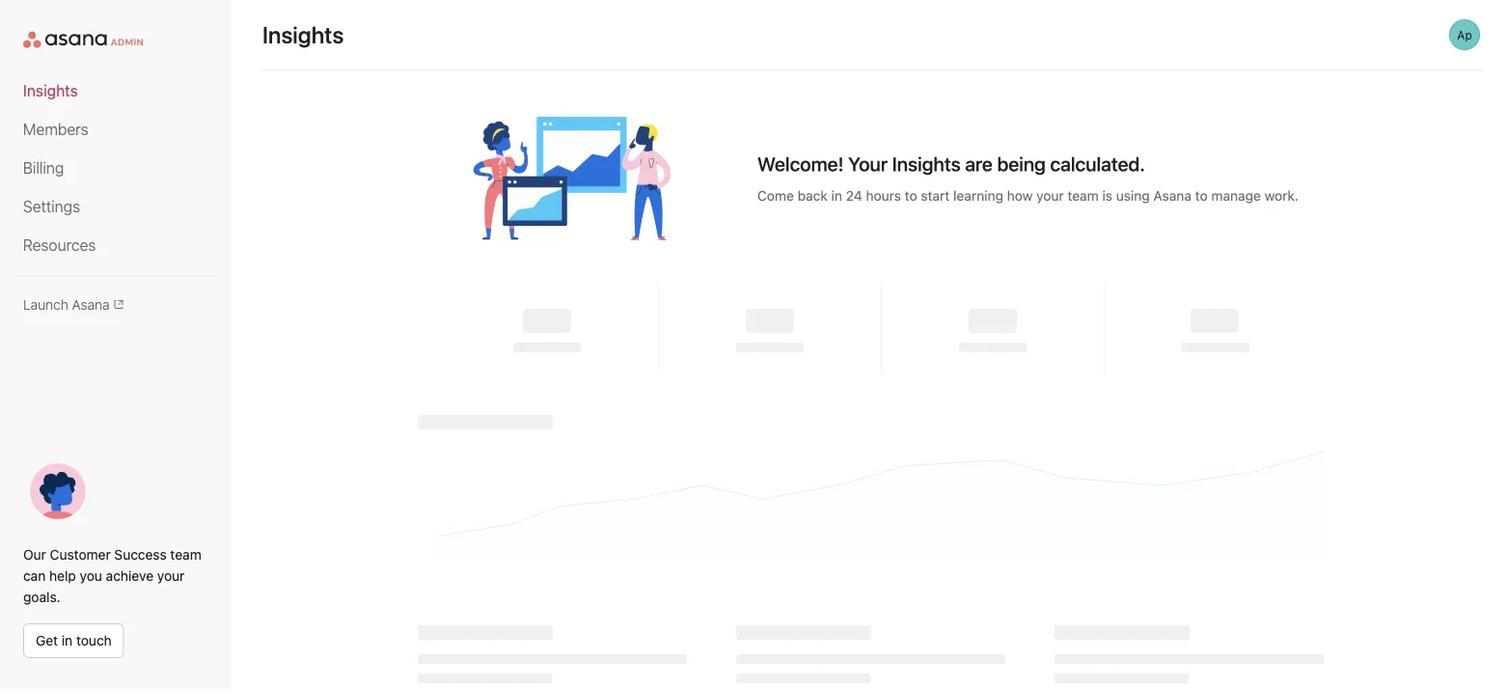 Task type: locate. For each thing, give the bounding box(es) containing it.
to
[[905, 188, 918, 204], [1196, 188, 1208, 204]]

1 vertical spatial in
[[62, 633, 73, 649]]

can
[[23, 568, 46, 584]]

your down the success
[[157, 568, 185, 584]]

members link
[[23, 118, 208, 141]]

1 horizontal spatial insights
[[263, 21, 344, 48]]

asana
[[1154, 188, 1192, 204], [72, 296, 110, 312]]

1 vertical spatial your
[[157, 568, 185, 584]]

come back in 24 hours to start learning how your team is using asana to manage work.
[[758, 188, 1299, 204]]

in left 24 at the right top
[[832, 188, 843, 204]]

to left manage on the top of the page
[[1196, 188, 1208, 204]]

our
[[23, 547, 46, 563]]

start
[[921, 188, 950, 204]]

1 vertical spatial insights
[[23, 82, 78, 100]]

0 vertical spatial insights
[[263, 21, 344, 48]]

1 horizontal spatial in
[[832, 188, 843, 204]]

0 horizontal spatial your
[[157, 568, 185, 584]]

0 horizontal spatial asana
[[72, 296, 110, 312]]

launch asana
[[23, 296, 110, 312]]

0 horizontal spatial to
[[905, 188, 918, 204]]

asana right launch
[[72, 296, 110, 312]]

hours
[[866, 188, 901, 204]]

your right how on the right
[[1037, 188, 1064, 204]]

goals.
[[23, 589, 60, 605]]

learning
[[954, 188, 1004, 204]]

using
[[1117, 188, 1150, 204]]

team
[[1068, 188, 1099, 204], [170, 547, 201, 563]]

1 to from the left
[[905, 188, 918, 204]]

0 horizontal spatial team
[[170, 547, 201, 563]]

2 horizontal spatial insights
[[893, 153, 961, 175]]

ap
[[1458, 28, 1473, 42]]

0 vertical spatial your
[[1037, 188, 1064, 204]]

2 vertical spatial insights
[[893, 153, 961, 175]]

0 vertical spatial team
[[1068, 188, 1099, 204]]

1 horizontal spatial to
[[1196, 188, 1208, 204]]

asana right the using
[[1154, 188, 1192, 204]]

members
[[23, 120, 88, 139]]

you
[[80, 568, 102, 584]]

0 vertical spatial asana
[[1154, 188, 1192, 204]]

your inside the 'our customer success team can help you achieve your goals.'
[[157, 568, 185, 584]]

insights
[[263, 21, 344, 48], [23, 82, 78, 100], [893, 153, 961, 175]]

team left is
[[1068, 188, 1099, 204]]

0 horizontal spatial in
[[62, 633, 73, 649]]

welcome!
[[758, 153, 844, 175]]

how
[[1007, 188, 1033, 204]]

welcome! your insights are being calculated.
[[758, 153, 1146, 175]]

insights link
[[23, 79, 208, 102]]

get
[[36, 633, 58, 649]]

resources link
[[23, 234, 208, 257]]

settings link
[[23, 195, 208, 218]]

0 horizontal spatial insights
[[23, 82, 78, 100]]

is
[[1103, 188, 1113, 204]]

team right the success
[[170, 547, 201, 563]]

launch
[[23, 296, 68, 312]]

1 horizontal spatial asana
[[1154, 188, 1192, 204]]

to left start
[[905, 188, 918, 204]]

in
[[832, 188, 843, 204], [62, 633, 73, 649]]

in right "get"
[[62, 633, 73, 649]]

billing link
[[23, 156, 208, 180]]

1 vertical spatial team
[[170, 547, 201, 563]]

your
[[1037, 188, 1064, 204], [157, 568, 185, 584]]

are
[[966, 153, 993, 175]]



Task type: vqa. For each thing, say whether or not it's contained in the screenshot.
help
yes



Task type: describe. For each thing, give the bounding box(es) containing it.
your
[[849, 153, 888, 175]]

success
[[114, 547, 167, 563]]

1 horizontal spatial your
[[1037, 188, 1064, 204]]

work.
[[1265, 188, 1299, 204]]

achieve
[[106, 568, 154, 584]]

24
[[846, 188, 863, 204]]

being
[[998, 153, 1046, 175]]

manage
[[1212, 188, 1262, 204]]

our customer success team can help you achieve your goals.
[[23, 547, 201, 605]]

billing
[[23, 159, 64, 177]]

help
[[49, 568, 76, 584]]

team inside the 'our customer success team can help you achieve your goals.'
[[170, 547, 201, 563]]

settings
[[23, 197, 80, 216]]

1 horizontal spatial team
[[1068, 188, 1099, 204]]

in inside "button"
[[62, 633, 73, 649]]

back
[[798, 188, 828, 204]]

1 vertical spatial asana
[[72, 296, 110, 312]]

get in touch
[[36, 633, 112, 649]]

calculated.
[[1051, 153, 1146, 175]]

example of insights image
[[418, 287, 1345, 689]]

get in touch button
[[23, 624, 124, 658]]

customer
[[50, 547, 111, 563]]

resources
[[23, 236, 96, 254]]

touch
[[76, 633, 112, 649]]

launch asana link
[[23, 296, 208, 312]]

0 vertical spatial in
[[832, 188, 843, 204]]

come
[[758, 188, 794, 204]]

2 to from the left
[[1196, 188, 1208, 204]]



